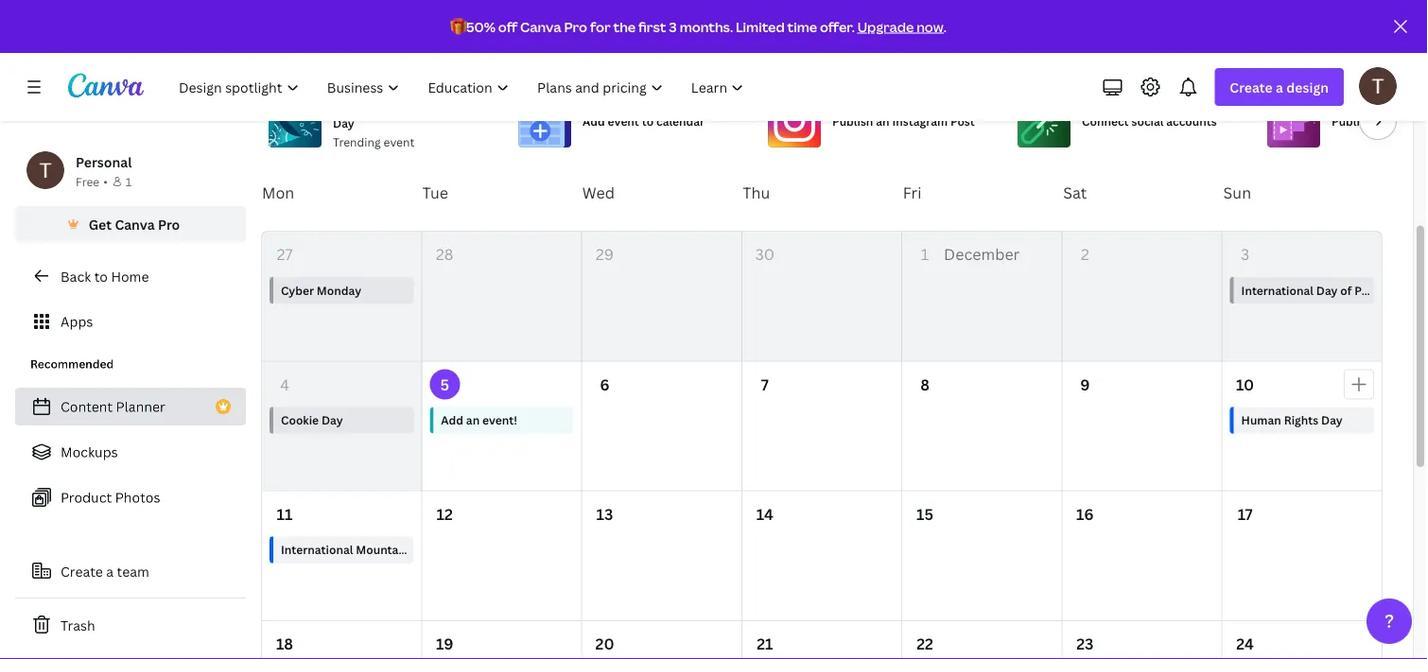 Task type: vqa. For each thing, say whether or not it's contained in the screenshot.
button
no



Task type: describe. For each thing, give the bounding box(es) containing it.
connect
[[1082, 113, 1129, 129]]

publish for publish a social m
[[1332, 113, 1373, 129]]

rights inside "design for human rights day trending event"
[[435, 96, 469, 112]]

top level navigation element
[[166, 68, 760, 106]]

friday column header
[[902, 155, 1062, 231]]

3
[[669, 17, 677, 35]]

mockups
[[61, 443, 118, 461]]

1 social from the left
[[1131, 113, 1164, 129]]

1 horizontal spatial event
[[608, 113, 639, 129]]

canva inside button
[[115, 215, 155, 233]]

now
[[917, 17, 943, 35]]

0 vertical spatial canva
[[520, 17, 561, 35]]

tuesday column header
[[421, 155, 581, 231]]

thursday column header
[[742, 155, 902, 231]]

international mountain day button
[[270, 537, 433, 563]]

team
[[117, 562, 149, 580]]

list containing content planner
[[15, 388, 246, 516]]

product
[[61, 488, 112, 506]]

international day of persons with 
[[1241, 282, 1427, 298]]

add for add an event!
[[441, 412, 463, 428]]

day inside the december row
[[1316, 282, 1338, 298]]

photos
[[115, 488, 160, 506]]

the
[[613, 17, 636, 35]]

international for international day of persons with 
[[1241, 282, 1313, 298]]

create a team button
[[15, 552, 246, 590]]

human rights day
[[1241, 412, 1343, 428]]

1 vertical spatial to
[[94, 267, 108, 285]]

.
[[943, 17, 947, 35]]

recommended
[[30, 356, 114, 372]]

•
[[103, 174, 108, 189]]

1
[[126, 174, 132, 189]]

pro inside button
[[158, 215, 180, 233]]

monday column header
[[261, 155, 421, 231]]

content planner link
[[15, 388, 246, 426]]

get canva pro
[[89, 215, 180, 233]]

with
[[1401, 282, 1425, 298]]

calendar
[[656, 113, 705, 129]]

row containing cookie day
[[262, 362, 1382, 491]]

months.
[[680, 17, 733, 35]]

add an event! button
[[430, 407, 574, 433]]

a for design
[[1276, 78, 1283, 96]]

wed
[[582, 183, 615, 203]]

international mountain day row
[[262, 491, 1382, 621]]

human inside button
[[1241, 412, 1281, 428]]

product photos link
[[15, 479, 246, 516]]

first
[[638, 17, 666, 35]]

cyber
[[281, 282, 314, 298]]

post
[[950, 113, 975, 129]]

sun
[[1223, 183, 1251, 203]]

back to home link
[[15, 257, 246, 295]]

an for add
[[466, 412, 480, 428]]

product photos
[[61, 488, 160, 506]]

free •
[[76, 174, 108, 189]]

cookie day button
[[270, 407, 414, 433]]

accounts
[[1166, 113, 1217, 129]]

content
[[61, 398, 113, 416]]

sat
[[1063, 183, 1087, 203]]

december row
[[262, 232, 1427, 362]]

0 vertical spatial for
[[590, 17, 611, 35]]

2 social from the left
[[1384, 113, 1416, 129]]

content planner
[[61, 398, 165, 416]]

event inside "design for human rights day trending event"
[[383, 134, 415, 149]]

instagram
[[892, 113, 948, 129]]

back to home
[[61, 267, 149, 285]]

back
[[61, 267, 91, 285]]

get canva pro button
[[15, 206, 246, 242]]

cyber monday button
[[270, 277, 414, 304]]

of
[[1340, 282, 1352, 298]]

trash
[[61, 616, 95, 634]]



Task type: locate. For each thing, give the bounding box(es) containing it.
add event to calendar
[[583, 113, 705, 129]]

to
[[642, 113, 654, 129], [94, 267, 108, 285]]

🎁 50% off canva pro for the first 3 months. limited time offer. upgrade now .
[[450, 17, 947, 35]]

monday
[[317, 282, 361, 298]]

1 vertical spatial rights
[[1284, 412, 1318, 428]]

1 horizontal spatial for
[[590, 17, 611, 35]]

0 horizontal spatial add
[[441, 412, 463, 428]]

0 horizontal spatial create
[[61, 562, 103, 580]]

2 publish from the left
[[1332, 113, 1373, 129]]

1 horizontal spatial a
[[1276, 78, 1283, 96]]

publish an instagram post
[[832, 113, 975, 129]]

0 horizontal spatial an
[[466, 412, 480, 428]]

publish a social m
[[1332, 113, 1427, 129]]

offer.
[[820, 17, 855, 35]]

0 horizontal spatial event
[[383, 134, 415, 149]]

a left design
[[1276, 78, 1283, 96]]

design for human rights day trending event
[[333, 96, 469, 149]]

terry turtle image
[[1359, 67, 1397, 105]]

0 horizontal spatial international
[[281, 542, 353, 558]]

1 vertical spatial event
[[383, 134, 415, 149]]

time
[[787, 17, 817, 35]]

1 horizontal spatial an
[[876, 113, 889, 129]]

0 vertical spatial international
[[1241, 282, 1313, 298]]

1 horizontal spatial human
[[1241, 412, 1281, 428]]

a
[[1276, 78, 1283, 96], [1375, 113, 1382, 129], [106, 562, 114, 580]]

fri
[[903, 183, 922, 203]]

personal
[[76, 153, 132, 171]]

international left mountain
[[281, 542, 353, 558]]

social right connect
[[1131, 113, 1164, 129]]

limited
[[736, 17, 785, 35]]

create a design
[[1230, 78, 1329, 96]]

1 vertical spatial create
[[61, 562, 103, 580]]

row
[[261, 155, 1383, 231], [262, 362, 1382, 491], [262, 621, 1382, 659]]

a inside button
[[106, 562, 114, 580]]

add left event!
[[441, 412, 463, 428]]

1 horizontal spatial add
[[583, 113, 605, 129]]

a for team
[[106, 562, 114, 580]]

a inside dropdown button
[[1276, 78, 1283, 96]]

free
[[76, 174, 100, 189]]

planner
[[116, 398, 165, 416]]

sunday column header
[[1222, 155, 1383, 231]]

cookie
[[281, 412, 319, 428]]

design
[[1286, 78, 1329, 96]]

human inside "design for human rights day trending event"
[[392, 96, 432, 112]]

0 vertical spatial human
[[392, 96, 432, 112]]

add for add event to calendar
[[583, 113, 605, 129]]

0 vertical spatial an
[[876, 113, 889, 129]]

day inside row
[[412, 542, 433, 558]]

1 horizontal spatial create
[[1230, 78, 1273, 96]]

pro left the
[[564, 17, 587, 35]]

1 vertical spatial canva
[[115, 215, 155, 233]]

upgrade now button
[[857, 17, 943, 35]]

0 horizontal spatial to
[[94, 267, 108, 285]]

international left of
[[1241, 282, 1313, 298]]

1 vertical spatial human
[[1241, 412, 1281, 428]]

an
[[876, 113, 889, 129], [466, 412, 480, 428]]

add an event!
[[441, 412, 517, 428]]

create
[[1230, 78, 1273, 96], [61, 562, 103, 580]]

50%
[[466, 17, 495, 35]]

off
[[498, 17, 517, 35]]

2 vertical spatial row
[[262, 621, 1382, 659]]

international inside row
[[281, 542, 353, 558]]

home
[[111, 267, 149, 285]]

mountain
[[356, 542, 409, 558]]

trending
[[333, 134, 381, 149]]

publish for publish an instagram post
[[832, 113, 873, 129]]

international inside the december row
[[1241, 282, 1313, 298]]

publish left instagram
[[832, 113, 873, 129]]

0 horizontal spatial for
[[373, 96, 389, 112]]

0 vertical spatial add
[[583, 113, 605, 129]]

1 horizontal spatial rights
[[1284, 412, 1318, 428]]

1 vertical spatial a
[[1375, 113, 1382, 129]]

to right back
[[94, 267, 108, 285]]

canva
[[520, 17, 561, 35], [115, 215, 155, 233]]

for inside "design for human rights day trending event"
[[373, 96, 389, 112]]

upgrade
[[857, 17, 914, 35]]

trash link
[[15, 606, 246, 644]]

wednesday column header
[[581, 155, 742, 231]]

canva right get at the top left
[[115, 215, 155, 233]]

0 vertical spatial rights
[[435, 96, 469, 112]]

connect social accounts
[[1082, 113, 1217, 129]]

0 vertical spatial pro
[[564, 17, 587, 35]]

create left team at the left of page
[[61, 562, 103, 580]]

add up wed
[[583, 113, 605, 129]]

m
[[1419, 113, 1427, 129]]

1 vertical spatial row
[[262, 362, 1382, 491]]

0 horizontal spatial publish
[[832, 113, 873, 129]]

social
[[1131, 113, 1164, 129], [1384, 113, 1416, 129]]

event
[[608, 113, 639, 129], [383, 134, 415, 149]]

cyber monday
[[281, 282, 361, 298]]

0 vertical spatial event
[[608, 113, 639, 129]]

create for create a team
[[61, 562, 103, 580]]

0 vertical spatial row
[[261, 155, 1383, 231]]

canva right off
[[520, 17, 561, 35]]

international mountain day
[[281, 542, 433, 558]]

0 horizontal spatial a
[[106, 562, 114, 580]]

a left team at the left of page
[[106, 562, 114, 580]]

1 vertical spatial an
[[466, 412, 480, 428]]

add inside button
[[441, 412, 463, 428]]

a for social
[[1375, 113, 1382, 129]]

day
[[333, 115, 354, 131], [1316, 282, 1338, 298], [321, 412, 343, 428], [1321, 412, 1343, 428], [412, 542, 433, 558]]

0 horizontal spatial rights
[[435, 96, 469, 112]]

international for international mountain day
[[281, 542, 353, 558]]

mon
[[262, 183, 294, 203]]

human
[[392, 96, 432, 112], [1241, 412, 1281, 428]]

list
[[15, 388, 246, 516]]

1 horizontal spatial to
[[642, 113, 654, 129]]

an inside button
[[466, 412, 480, 428]]

1 publish from the left
[[832, 113, 873, 129]]

0 vertical spatial create
[[1230, 78, 1273, 96]]

0 horizontal spatial human
[[392, 96, 432, 112]]

2 horizontal spatial a
[[1375, 113, 1382, 129]]

1 horizontal spatial international
[[1241, 282, 1313, 298]]

for left the
[[590, 17, 611, 35]]

create inside 'create a design' dropdown button
[[1230, 78, 1273, 96]]

add
[[583, 113, 605, 129], [441, 412, 463, 428]]

0 horizontal spatial pro
[[158, 215, 180, 233]]

human rights day button
[[1230, 407, 1374, 433]]

an left instagram
[[876, 113, 889, 129]]

create a design button
[[1215, 68, 1344, 106]]

1 vertical spatial international
[[281, 542, 353, 558]]

publish down terry turtle icon
[[1332, 113, 1373, 129]]

0 vertical spatial a
[[1276, 78, 1283, 96]]

saturday column header
[[1062, 155, 1222, 231]]

get
[[89, 215, 112, 233]]

international day of persons with button
[[1230, 277, 1427, 304]]

1 vertical spatial pro
[[158, 215, 180, 233]]

event left calendar
[[608, 113, 639, 129]]

1 horizontal spatial social
[[1384, 113, 1416, 129]]

cookie day
[[281, 412, 343, 428]]

design
[[333, 96, 370, 112]]

🎁
[[450, 17, 463, 35]]

create a team
[[61, 562, 149, 580]]

for
[[590, 17, 611, 35], [373, 96, 389, 112]]

december
[[944, 244, 1020, 264]]

international
[[1241, 282, 1313, 298], [281, 542, 353, 558]]

create left design
[[1230, 78, 1273, 96]]

pro
[[564, 17, 587, 35], [158, 215, 180, 233]]

to left calendar
[[642, 113, 654, 129]]

for right the design on the top of the page
[[373, 96, 389, 112]]

0 horizontal spatial canva
[[115, 215, 155, 233]]

day inside button
[[1321, 412, 1343, 428]]

publish
[[832, 113, 873, 129], [1332, 113, 1373, 129]]

day inside "design for human rights day trending event"
[[333, 115, 354, 131]]

apps
[[61, 313, 93, 331]]

row containing mon
[[261, 155, 1383, 231]]

an for publish
[[876, 113, 889, 129]]

event right trending
[[383, 134, 415, 149]]

1 horizontal spatial canva
[[520, 17, 561, 35]]

persons
[[1355, 282, 1398, 298]]

pro up back to home link
[[158, 215, 180, 233]]

event!
[[482, 412, 517, 428]]

mockups link
[[15, 433, 246, 471]]

1 horizontal spatial publish
[[1332, 113, 1373, 129]]

apps link
[[15, 303, 246, 340]]

1 vertical spatial for
[[373, 96, 389, 112]]

an left event!
[[466, 412, 480, 428]]

rights inside button
[[1284, 412, 1318, 428]]

a down terry turtle icon
[[1375, 113, 1382, 129]]

0 horizontal spatial social
[[1131, 113, 1164, 129]]

create for create a design
[[1230, 78, 1273, 96]]

create inside create a team button
[[61, 562, 103, 580]]

1 horizontal spatial pro
[[564, 17, 587, 35]]

thu
[[743, 183, 770, 203]]

0 vertical spatial to
[[642, 113, 654, 129]]

tue
[[422, 183, 448, 203]]

2 vertical spatial a
[[106, 562, 114, 580]]

social left the m at the top
[[1384, 113, 1416, 129]]

1 vertical spatial add
[[441, 412, 463, 428]]



